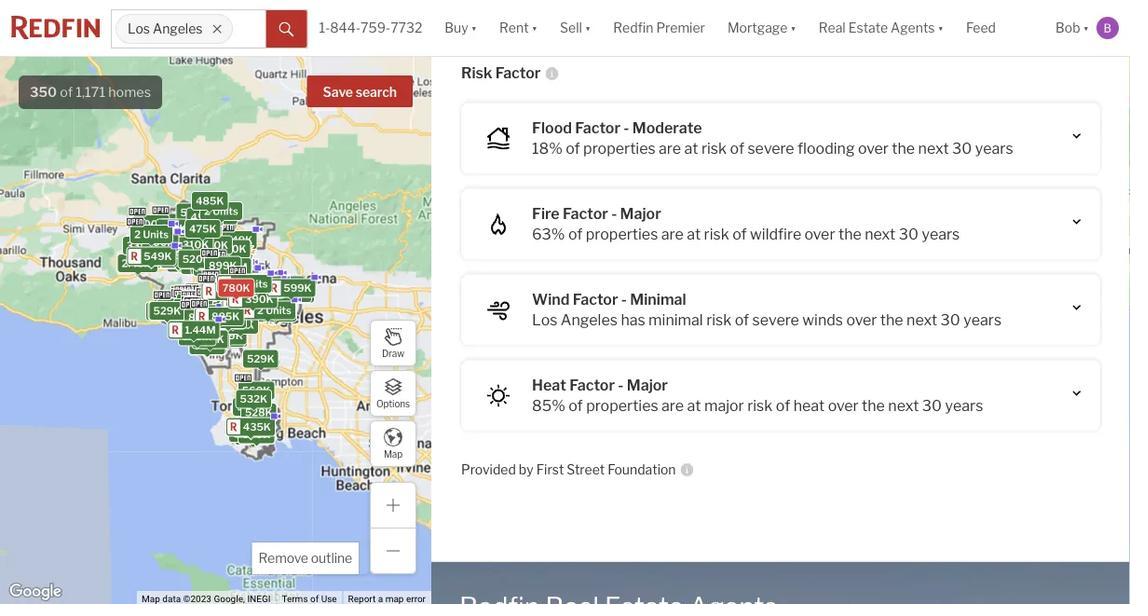 Task type: locate. For each thing, give the bounding box(es) containing it.
homes right 1,171
[[108, 84, 151, 100]]

▾ for sell ▾
[[585, 20, 591, 36]]

factor inside the "wind factor - minimal los angeles has minimal risk of severe winds over the next 30 years"
[[573, 290, 618, 309]]

draw
[[382, 348, 405, 359]]

1.48m
[[212, 283, 243, 295]]

0 vertical spatial severe
[[748, 139, 795, 158]]

0 horizontal spatial 490k
[[133, 245, 161, 257]]

redfin premier button
[[602, 0, 717, 56]]

0 horizontal spatial 1.19m
[[171, 257, 200, 269]]

339k
[[146, 232, 174, 244]]

0 vertical spatial 545k
[[182, 233, 211, 245]]

4
[[253, 301, 260, 313]]

1-844-759-7732
[[319, 20, 423, 36]]

risk right major at the right
[[748, 397, 773, 415]]

risk right minimal
[[707, 311, 732, 329]]

rent ▾ button
[[500, 0, 538, 56]]

0 vertical spatial 695k
[[165, 252, 193, 265]]

900k
[[252, 283, 281, 295]]

2 885k from the left
[[188, 311, 217, 323]]

are inside fire factor - major 63% of properties are at risk of wildfire over the next 30 years
[[662, 225, 684, 243]]

3 ▾ from the left
[[585, 20, 591, 36]]

los down wind
[[532, 311, 558, 329]]

outline
[[311, 550, 352, 566]]

severe left flooding
[[748, 139, 795, 158]]

1 vertical spatial 498k
[[188, 311, 216, 323]]

1 vertical spatial 520k
[[223, 280, 251, 293]]

factor for wind
[[573, 290, 618, 309]]

factor for fire
[[563, 205, 609, 223]]

feed button
[[955, 0, 1045, 56]]

1 vertical spatial 549k
[[245, 295, 273, 307]]

700k
[[196, 333, 224, 345]]

homes
[[910, 29, 957, 47], [108, 84, 151, 100]]

- for heat
[[618, 376, 624, 394]]

0 horizontal spatial 849k
[[164, 252, 192, 264]]

605k
[[241, 295, 269, 307]]

factor inside fire factor - major 63% of properties are at risk of wildfire over the next 30 years
[[563, 205, 609, 223]]

0 horizontal spatial 435k
[[161, 249, 189, 262]]

at for wildfire
[[687, 225, 701, 243]]

- inside flood factor - moderate 18% of properties are at risk of severe flooding over the next 30 years
[[624, 119, 630, 137]]

570k
[[195, 260, 222, 272], [273, 279, 301, 291], [235, 280, 263, 292]]

1.23m
[[201, 300, 232, 312]]

homes left in
[[910, 29, 957, 47]]

bob ▾
[[1056, 20, 1090, 36]]

factor inside heat factor - major 85% of properties are at major        risk of heat over the next 30 years
[[570, 376, 615, 394]]

669k
[[220, 300, 248, 312]]

flood factor - moderate 18% of properties are at risk of severe flooding over the next 30 years
[[532, 119, 1014, 158]]

0 vertical spatial 490k
[[133, 245, 161, 257]]

factor right flood
[[575, 119, 621, 137]]

1 horizontal spatial 549k
[[245, 295, 273, 307]]

are up minimal
[[662, 225, 684, 243]]

years inside flood factor - moderate 18% of properties are at risk of severe flooding over the next 30 years
[[976, 139, 1014, 158]]

properties inside heat factor - major 85% of properties are at major        risk of heat over the next 30 years
[[586, 397, 659, 415]]

1.80m
[[193, 296, 224, 308], [181, 301, 212, 313]]

2 vertical spatial are
[[662, 397, 684, 415]]

flood
[[532, 119, 572, 137]]

sell ▾ button
[[549, 0, 602, 56]]

660k
[[256, 298, 284, 310]]

next inside fire factor - major 63% of properties are at risk of wildfire over the next 30 years
[[865, 225, 896, 243]]

1.45m
[[212, 285, 243, 297]]

1 vertical spatial 815k
[[192, 296, 218, 308]]

0 vertical spatial 685k
[[223, 279, 251, 291]]

severe
[[748, 139, 795, 158], [753, 311, 800, 329]]

375k
[[164, 253, 192, 265]]

at down moderate
[[685, 139, 699, 158]]

0 vertical spatial 475k
[[189, 223, 217, 235]]

0 horizontal spatial los
[[128, 21, 150, 37]]

- for flood
[[624, 119, 630, 137]]

1 vertical spatial 435k
[[243, 421, 271, 433]]

1 vertical spatial are
[[662, 225, 684, 243]]

years inside heat factor - major 85% of properties are at major        risk of heat over the next 30 years
[[946, 397, 984, 415]]

natural
[[548, 29, 597, 47]]

559k down 470k at the left bottom of page
[[215, 332, 243, 344]]

factor down about at left top
[[496, 64, 541, 82]]

0 vertical spatial homes
[[910, 29, 957, 47]]

next inside the "wind factor - minimal los angeles has minimal risk of severe winds over the next 30 years"
[[907, 311, 938, 329]]

provided by first street foundation
[[461, 462, 676, 478]]

at inside fire factor - major 63% of properties are at risk of wildfire over the next 30 years
[[687, 225, 701, 243]]

submit search image
[[279, 22, 294, 37]]

1 vertical spatial 499k
[[215, 330, 243, 342]]

angeles
[[153, 21, 203, 37], [561, 311, 618, 329]]

factor right the heat
[[570, 376, 615, 394]]

499k
[[235, 294, 264, 306], [215, 330, 243, 342]]

470k
[[226, 319, 254, 331]]

los
[[128, 21, 150, 37], [976, 29, 1001, 47], [532, 311, 558, 329]]

1 vertical spatial homes
[[108, 84, 151, 100]]

the right winds
[[881, 311, 904, 329]]

over right flooding
[[858, 139, 889, 158]]

next inside flood factor - moderate 18% of properties are at risk of severe flooding over the next 30 years
[[919, 139, 949, 158]]

- inside heat factor - major 85% of properties are at major        risk of heat over the next 30 years
[[618, 376, 624, 394]]

1 vertical spatial severe
[[753, 311, 800, 329]]

4 ▾ from the left
[[791, 20, 797, 36]]

agents
[[891, 20, 935, 36]]

2 vertical spatial 545k
[[186, 306, 214, 318]]

1.10m
[[217, 282, 246, 294], [195, 333, 225, 345]]

factor inside flood factor - moderate 18% of properties are at risk of severe flooding over the next 30 years
[[575, 119, 621, 137]]

1 vertical spatial 545k
[[205, 253, 233, 265]]

500k down '532k'
[[245, 406, 273, 419]]

0 vertical spatial 1.19m
[[171, 257, 200, 269]]

1 horizontal spatial 435k
[[243, 421, 271, 433]]

at inside flood factor - moderate 18% of properties are at risk of severe flooding over the next 30 years
[[685, 139, 699, 158]]

2 ▾ from the left
[[532, 20, 538, 36]]

are inside heat factor - major 85% of properties are at major        risk of heat over the next 30 years
[[662, 397, 684, 415]]

- for fire
[[612, 205, 617, 223]]

30 inside the "wind factor - minimal los angeles has minimal risk of severe winds over the next 30 years"
[[941, 311, 961, 329]]

559k down 669k in the left of the page
[[214, 313, 242, 325]]

of right 350
[[60, 84, 73, 100]]

0 horizontal spatial 515k
[[161, 222, 187, 234]]

properties for flood
[[584, 139, 656, 158]]

1 horizontal spatial 685k
[[223, 279, 251, 291]]

0 horizontal spatial 595k
[[180, 207, 208, 219]]

- down has
[[618, 376, 624, 394]]

0 vertical spatial major
[[620, 205, 662, 223]]

2 vertical spatial 529k
[[247, 353, 275, 365]]

major inside fire factor - major 63% of properties are at risk of wildfire over the next 30 years
[[620, 205, 662, 223]]

1 vertical spatial 1.19m
[[236, 296, 265, 308]]

major
[[705, 397, 745, 415]]

650k
[[218, 243, 247, 255], [190, 252, 218, 264]]

▾ for mortgage ▾
[[791, 20, 797, 36]]

at left major at the right
[[687, 397, 701, 415]]

at
[[685, 139, 699, 158], [687, 225, 701, 243], [687, 397, 701, 415]]

map
[[384, 449, 403, 460]]

649k
[[218, 253, 246, 265], [203, 256, 232, 268], [227, 273, 255, 285], [236, 299, 264, 311], [214, 307, 243, 319], [187, 328, 216, 340]]

0 vertical spatial 498k
[[225, 282, 253, 294]]

1 horizontal spatial 849k
[[214, 295, 242, 307]]

460k
[[184, 245, 213, 257]]

major inside heat factor - major 85% of properties are at major        risk of heat over the next 30 years
[[627, 376, 668, 394]]

over inside heat factor - major 85% of properties are at major        risk of heat over the next 30 years
[[828, 397, 859, 415]]

▾ for buy ▾
[[471, 20, 477, 36]]

1 vertical spatial 540k
[[237, 421, 266, 433]]

1 vertical spatial at
[[687, 225, 701, 243]]

30 inside fire factor - major 63% of properties are at risk of wildfire over the next 30 years
[[899, 225, 919, 243]]

learn about natural hazards and environmental risks that impact homes in los angeles.
[[461, 29, 1065, 47]]

properties for fire
[[586, 225, 658, 243]]

779k
[[244, 287, 271, 299]]

1 vertical spatial 685k
[[192, 302, 220, 314]]

los right in
[[976, 29, 1001, 47]]

factor
[[496, 64, 541, 82], [575, 119, 621, 137], [563, 205, 609, 223], [573, 290, 618, 309], [570, 376, 615, 394]]

properties inside fire factor - major 63% of properties are at risk of wildfire over the next 30 years
[[586, 225, 658, 243]]

430k
[[190, 238, 218, 250]]

- inside fire factor - major 63% of properties are at risk of wildfire over the next 30 years
[[612, 205, 617, 223]]

569k
[[237, 401, 265, 413]]

1 horizontal spatial 740k
[[226, 273, 254, 285]]

1 vertical spatial 500k
[[245, 406, 273, 419]]

1 horizontal spatial 1.19m
[[236, 296, 265, 308]]

map button
[[370, 420, 417, 467]]

- up has
[[622, 290, 627, 309]]

factor for heat
[[570, 376, 615, 394]]

save
[[323, 84, 353, 100]]

the inside the "wind factor - minimal los angeles has minimal risk of severe winds over the next 30 years"
[[881, 311, 904, 329]]

0 vertical spatial 520k
[[182, 253, 210, 265]]

heat
[[532, 376, 567, 394]]

0 horizontal spatial 685k
[[192, 302, 220, 314]]

risk inside the "wind factor - minimal los angeles has minimal risk of severe winds over the next 30 years"
[[707, 311, 732, 329]]

angeles left the remove los angeles image
[[153, 21, 203, 37]]

major up minimal
[[620, 205, 662, 223]]

1.07m
[[218, 266, 248, 279]]

los left the remove los angeles image
[[128, 21, 150, 37]]

None search field
[[233, 10, 266, 48]]

475k up '430k'
[[189, 223, 217, 235]]

875k
[[187, 258, 214, 270], [189, 295, 216, 307], [195, 299, 222, 311], [206, 310, 234, 322], [214, 313, 242, 326]]

0 vertical spatial 495k
[[143, 239, 172, 251]]

over inside fire factor - major 63% of properties are at risk of wildfire over the next 30 years
[[805, 225, 836, 243]]

over right winds
[[847, 311, 877, 329]]

the inside flood factor - moderate 18% of properties are at risk of severe flooding over the next 30 years
[[892, 139, 916, 158]]

that
[[827, 29, 855, 47]]

1-
[[319, 20, 330, 36]]

over right the wildfire
[[805, 225, 836, 243]]

1 vertical spatial 495k
[[162, 252, 191, 264]]

wildfire
[[750, 225, 802, 243]]

the right the wildfire
[[839, 225, 862, 243]]

0 vertical spatial 515k
[[161, 222, 187, 234]]

0 vertical spatial 435k
[[161, 249, 189, 262]]

740k
[[190, 251, 217, 263], [226, 273, 254, 285]]

1 vertical spatial 785k
[[182, 294, 209, 306]]

foundation
[[608, 462, 676, 478]]

1 vertical spatial angeles
[[561, 311, 618, 329]]

0 vertical spatial 815k
[[216, 282, 243, 294]]

780k
[[222, 282, 250, 294]]

1.30m
[[213, 284, 244, 297], [211, 292, 242, 304], [189, 307, 220, 319], [192, 327, 223, 339]]

559k
[[214, 313, 242, 325], [215, 332, 243, 344]]

1 vertical spatial 475k
[[233, 427, 261, 439]]

of left the wildfire
[[733, 225, 747, 243]]

are down moderate
[[659, 139, 681, 158]]

500k up 365k at the top left
[[137, 218, 165, 230]]

1.75m
[[201, 299, 231, 311], [179, 300, 209, 312]]

1.25m
[[211, 292, 241, 304], [187, 304, 217, 316], [189, 328, 220, 340]]

angeles down wind
[[561, 311, 618, 329]]

severe left winds
[[753, 311, 800, 329]]

risk inside heat factor - major 85% of properties are at major        risk of heat over the next 30 years
[[748, 397, 773, 415]]

0 horizontal spatial 570k
[[195, 260, 222, 272]]

479k
[[184, 239, 212, 251]]

- inside the "wind factor - minimal los angeles has minimal risk of severe winds over the next 30 years"
[[622, 290, 627, 309]]

1 vertical spatial 740k
[[226, 273, 254, 285]]

1 vertical spatial properties
[[586, 225, 658, 243]]

years
[[976, 139, 1014, 158], [922, 225, 960, 243], [964, 311, 1002, 329], [946, 397, 984, 415]]

395k
[[145, 236, 173, 248]]

2 horizontal spatial 515k
[[253, 303, 280, 315]]

of left heat
[[776, 397, 791, 415]]

0 horizontal spatial 629k
[[160, 217, 188, 229]]

6 ▾ from the left
[[1084, 20, 1090, 36]]

2 vertical spatial properties
[[586, 397, 659, 415]]

properties right 63%
[[586, 225, 658, 243]]

2 horizontal spatial 570k
[[273, 279, 301, 291]]

the inside fire factor - major 63% of properties are at risk of wildfire over the next 30 years
[[839, 225, 862, 243]]

risk left the wildfire
[[704, 225, 730, 243]]

1 vertical spatial 529k
[[153, 305, 181, 317]]

1 ▾ from the left
[[471, 20, 477, 36]]

0 vertical spatial angeles
[[153, 21, 203, 37]]

factor right wind
[[573, 290, 618, 309]]

the right flooding
[[892, 139, 916, 158]]

of right minimal
[[735, 311, 750, 329]]

redfin
[[614, 20, 654, 36]]

buy
[[445, 20, 469, 36]]

0 horizontal spatial 500k
[[137, 218, 165, 230]]

properties up foundation
[[586, 397, 659, 415]]

are left major at the right
[[662, 397, 684, 415]]

provided
[[461, 462, 516, 478]]

0 horizontal spatial 740k
[[190, 251, 217, 263]]

475k down 528k
[[233, 427, 261, 439]]

2 vertical spatial 515k
[[215, 332, 241, 344]]

next inside heat factor - major 85% of properties are at major        risk of heat over the next 30 years
[[889, 397, 919, 415]]

are for wildfire
[[662, 225, 684, 243]]

1.28m
[[152, 305, 183, 317]]

1 vertical spatial 850k
[[212, 296, 240, 308]]

rent
[[500, 20, 529, 36]]

major down has
[[627, 376, 668, 394]]

- left moderate
[[624, 119, 630, 137]]

at inside heat factor - major 85% of properties are at major        risk of heat over the next 30 years
[[687, 397, 701, 415]]

1.50m
[[193, 294, 225, 307], [181, 297, 212, 309], [204, 299, 235, 311], [188, 305, 219, 317], [189, 324, 220, 337], [192, 329, 223, 341]]

are inside flood factor - moderate 18% of properties are at risk of severe flooding over the next 30 years
[[659, 139, 681, 158]]

0 vertical spatial 740k
[[190, 251, 217, 263]]

risk down moderate
[[702, 139, 727, 158]]

0 horizontal spatial 549k
[[144, 250, 172, 262]]

0 vertical spatial 549k
[[144, 250, 172, 262]]

495k
[[143, 239, 172, 251], [162, 252, 191, 264]]

0 vertical spatial are
[[659, 139, 681, 158]]

map region
[[0, 0, 551, 604]]

888k
[[240, 295, 269, 307]]

1 vertical spatial major
[[627, 376, 668, 394]]

735k
[[254, 303, 281, 315]]

the right heat
[[862, 397, 885, 415]]

1.63m
[[223, 290, 254, 302]]

1 vertical spatial 595k
[[236, 291, 264, 304]]

0 vertical spatial 485k
[[196, 195, 224, 207]]

435k
[[161, 249, 189, 262], [243, 421, 271, 433]]

475k
[[189, 223, 217, 235], [233, 427, 261, 439]]

3
[[232, 279, 239, 291], [239, 296, 246, 308], [190, 297, 196, 309], [248, 301, 255, 314], [247, 303, 254, 315], [252, 303, 259, 315], [248, 305, 255, 317], [187, 327, 193, 340]]

at left the wildfire
[[687, 225, 701, 243]]

599k
[[284, 282, 312, 294], [279, 287, 308, 299], [213, 291, 241, 303], [219, 313, 247, 325], [242, 428, 271, 440], [242, 429, 271, 441]]

google image
[[5, 580, 66, 604]]

over right heat
[[828, 397, 859, 415]]

minimal
[[649, 311, 703, 329]]

0 horizontal spatial 475k
[[189, 223, 217, 235]]

1 horizontal spatial homes
[[910, 29, 957, 47]]

impact
[[858, 29, 906, 47]]

- right fire
[[612, 205, 617, 223]]

1 horizontal spatial 490k
[[225, 288, 253, 300]]

properties inside flood factor - moderate 18% of properties are at risk of severe flooding over the next 30 years
[[584, 139, 656, 158]]

419k
[[215, 262, 242, 274]]

1 vertical spatial 559k
[[215, 332, 243, 344]]

over inside the "wind factor - minimal los angeles has minimal risk of severe winds over the next 30 years"
[[847, 311, 877, 329]]

629k
[[160, 217, 188, 229], [245, 294, 273, 307]]

310k
[[183, 239, 209, 251]]

1 vertical spatial 629k
[[245, 294, 273, 307]]

589k
[[211, 283, 239, 295], [237, 422, 265, 434]]

factor right fire
[[563, 205, 609, 223]]

350 of 1,171 homes
[[30, 84, 151, 100]]

1 horizontal spatial 515k
[[215, 332, 241, 344]]

829k
[[198, 257, 226, 269], [220, 259, 248, 271]]

properties down moderate
[[584, 139, 656, 158]]

899k
[[209, 260, 237, 272], [224, 282, 252, 294], [214, 283, 242, 295], [193, 305, 221, 317], [191, 325, 219, 337]]



Task type: describe. For each thing, give the bounding box(es) containing it.
4 units
[[253, 301, 288, 313]]

and
[[658, 29, 684, 47]]

990k
[[261, 304, 290, 316]]

risk
[[461, 64, 492, 82]]

mortgage ▾
[[728, 20, 797, 36]]

minimal
[[630, 290, 687, 309]]

450k
[[191, 211, 219, 223]]

1 horizontal spatial 500k
[[245, 406, 273, 419]]

999k
[[186, 303, 214, 315]]

789k
[[195, 260, 222, 272]]

angeles inside the "wind factor - minimal los angeles has minimal risk of severe winds over the next 30 years"
[[561, 311, 618, 329]]

440k
[[146, 236, 174, 249]]

0 vertical spatial 540k
[[245, 299, 274, 312]]

severe inside flood factor - moderate 18% of properties are at risk of severe flooding over the next 30 years
[[748, 139, 795, 158]]

risks
[[791, 29, 824, 47]]

927k
[[252, 302, 279, 314]]

798k
[[182, 295, 209, 307]]

major for risk
[[620, 205, 662, 223]]

1 horizontal spatial 570k
[[235, 280, 263, 292]]

estate
[[849, 20, 888, 36]]

860k
[[153, 305, 182, 317]]

user photo image
[[1097, 17, 1119, 39]]

winds
[[803, 311, 844, 329]]

7732
[[391, 20, 423, 36]]

years inside fire factor - major 63% of properties are at risk of wildfire over the next 30 years
[[922, 225, 960, 243]]

1 vertical spatial 425k
[[190, 238, 218, 250]]

390k
[[245, 293, 274, 305]]

search
[[356, 84, 397, 100]]

risk inside fire factor - major 63% of properties are at risk of wildfire over the next 30 years
[[704, 225, 730, 243]]

2 horizontal spatial los
[[976, 29, 1001, 47]]

real
[[819, 20, 846, 36]]

998k
[[198, 300, 226, 312]]

1.73m
[[184, 300, 214, 312]]

925k
[[212, 298, 239, 310]]

355k
[[195, 246, 223, 258]]

about
[[505, 29, 545, 47]]

are for of
[[662, 397, 684, 415]]

365k
[[136, 231, 164, 243]]

of up fire factor - major 63% of properties are at risk of wildfire over the next 30 years
[[730, 139, 745, 158]]

redfin premier
[[614, 20, 706, 36]]

469k
[[147, 238, 175, 250]]

0 horizontal spatial angeles
[[153, 21, 203, 37]]

620k
[[215, 285, 243, 297]]

819k
[[218, 260, 244, 272]]

remove los angeles image
[[212, 23, 223, 34]]

real estate agents ▾ link
[[819, 0, 944, 56]]

1.03m
[[198, 302, 229, 314]]

0 vertical spatial 849k
[[164, 252, 192, 264]]

risk inside flood factor - moderate 18% of properties are at risk of severe flooding over the next 30 years
[[702, 139, 727, 158]]

major for major
[[627, 376, 668, 394]]

5 ▾ from the left
[[938, 20, 944, 36]]

0 vertical spatial 785k
[[157, 248, 185, 260]]

0 vertical spatial 589k
[[211, 283, 239, 295]]

340k
[[200, 239, 228, 251]]

factor for flood
[[575, 119, 621, 137]]

of right 63%
[[569, 225, 583, 243]]

1 vertical spatial 485k
[[195, 260, 223, 272]]

severe inside the "wind factor - minimal los angeles has minimal risk of severe winds over the next 30 years"
[[753, 311, 800, 329]]

690k
[[185, 259, 214, 271]]

1-844-759-7732 link
[[319, 20, 423, 36]]

of right 85%
[[569, 397, 583, 415]]

675k
[[194, 338, 221, 350]]

3.50m
[[260, 307, 293, 319]]

at for severe
[[685, 139, 699, 158]]

flooding
[[798, 139, 855, 158]]

7.80m
[[208, 290, 240, 302]]

0 horizontal spatial homes
[[108, 84, 151, 100]]

1 vertical spatial 490k
[[225, 288, 253, 300]]

1 horizontal spatial 629k
[[245, 294, 273, 307]]

1 vertical spatial 849k
[[214, 295, 242, 307]]

30 inside flood factor - moderate 18% of properties are at risk of severe flooding over the next 30 years
[[953, 139, 973, 158]]

fire factor - major 63% of properties are at risk of wildfire over the next 30 years
[[532, 205, 960, 243]]

0 horizontal spatial 520k
[[182, 253, 210, 265]]

are for severe
[[659, 139, 681, 158]]

mortgage ▾ button
[[717, 0, 808, 56]]

18%
[[532, 139, 563, 158]]

0 vertical spatial 529k
[[230, 289, 258, 301]]

1 vertical spatial 695k
[[183, 298, 211, 310]]

63%
[[532, 225, 565, 243]]

5 units
[[196, 298, 231, 310]]

1 vertical spatial 1.10m
[[195, 333, 225, 345]]

heat
[[794, 397, 825, 415]]

728k
[[196, 259, 223, 272]]

0 vertical spatial 499k
[[235, 294, 264, 306]]

1 horizontal spatial 595k
[[236, 291, 264, 304]]

feed
[[967, 20, 996, 36]]

2.90m
[[190, 297, 223, 309]]

1.52m
[[203, 298, 234, 310]]

0 vertical spatial 425k
[[205, 215, 233, 227]]

575k
[[142, 229, 170, 241]]

premier
[[657, 20, 706, 36]]

1 horizontal spatial 498k
[[225, 282, 253, 294]]

539k
[[138, 251, 166, 263]]

350k
[[186, 227, 215, 239]]

400k
[[146, 236, 175, 248]]

real estate agents ▾
[[819, 20, 944, 36]]

mortgage
[[728, 20, 788, 36]]

0 vertical spatial 595k
[[180, 207, 208, 219]]

0 vertical spatial 500k
[[137, 218, 165, 230]]

1.70m
[[181, 300, 212, 312]]

years inside the "wind factor - minimal los angeles has minimal risk of severe winds over the next 30 years"
[[964, 311, 1002, 329]]

4.00m
[[193, 294, 227, 306]]

sell ▾
[[560, 20, 591, 36]]

save search
[[323, 84, 397, 100]]

769k
[[195, 338, 223, 350]]

0 vertical spatial 850k
[[230, 280, 259, 292]]

0 vertical spatial 1.10m
[[217, 282, 246, 294]]

525k
[[207, 258, 235, 270]]

of right 18%
[[566, 139, 580, 158]]

30 inside heat factor - major 85% of properties are at major        risk of heat over the next 30 years
[[923, 397, 942, 415]]

hazards
[[600, 29, 655, 47]]

los angeles
[[128, 21, 203, 37]]

0 horizontal spatial 498k
[[188, 311, 216, 323]]

heat factor - major 85% of properties are at major        risk of heat over the next 30 years
[[532, 376, 984, 415]]

los inside the "wind factor - minimal los angeles has minimal risk of severe winds over the next 30 years"
[[532, 311, 558, 329]]

the inside heat factor - major 85% of properties are at major        risk of heat over the next 30 years
[[862, 397, 885, 415]]

properties for heat
[[586, 397, 659, 415]]

528k
[[245, 406, 273, 418]]

options button
[[370, 370, 417, 417]]

in
[[960, 29, 973, 47]]

save search button
[[307, 76, 413, 107]]

buy ▾ button
[[445, 0, 477, 56]]

factor for risk
[[496, 64, 541, 82]]

- for wind
[[622, 290, 627, 309]]

600k
[[154, 244, 183, 256]]

968k
[[192, 308, 220, 320]]

▾ for rent ▾
[[532, 20, 538, 36]]

715k
[[192, 251, 217, 263]]

wind
[[532, 290, 570, 309]]

0 vertical spatial 559k
[[214, 313, 242, 325]]

480k
[[243, 294, 272, 306]]

1 885k from the left
[[212, 311, 240, 323]]

of inside the "wind factor - minimal los angeles has minimal risk of severe winds over the next 30 years"
[[735, 311, 750, 329]]

bob
[[1056, 20, 1081, 36]]

wind factor - minimal los angeles has minimal risk of severe winds over the next 30 years
[[532, 290, 1002, 329]]

remove outline button
[[252, 542, 359, 574]]

over inside flood factor - moderate 18% of properties are at risk of severe flooding over the next 30 years
[[858, 139, 889, 158]]

at for of
[[687, 397, 701, 415]]

775k
[[227, 318, 254, 330]]

844-
[[330, 20, 361, 36]]

1 horizontal spatial 520k
[[223, 280, 251, 293]]

draw button
[[370, 320, 417, 366]]

1 vertical spatial 589k
[[237, 422, 265, 434]]

1,171
[[76, 84, 105, 100]]

▾ for bob ▾
[[1084, 20, 1090, 36]]



Task type: vqa. For each thing, say whether or not it's contained in the screenshot.
make
no



